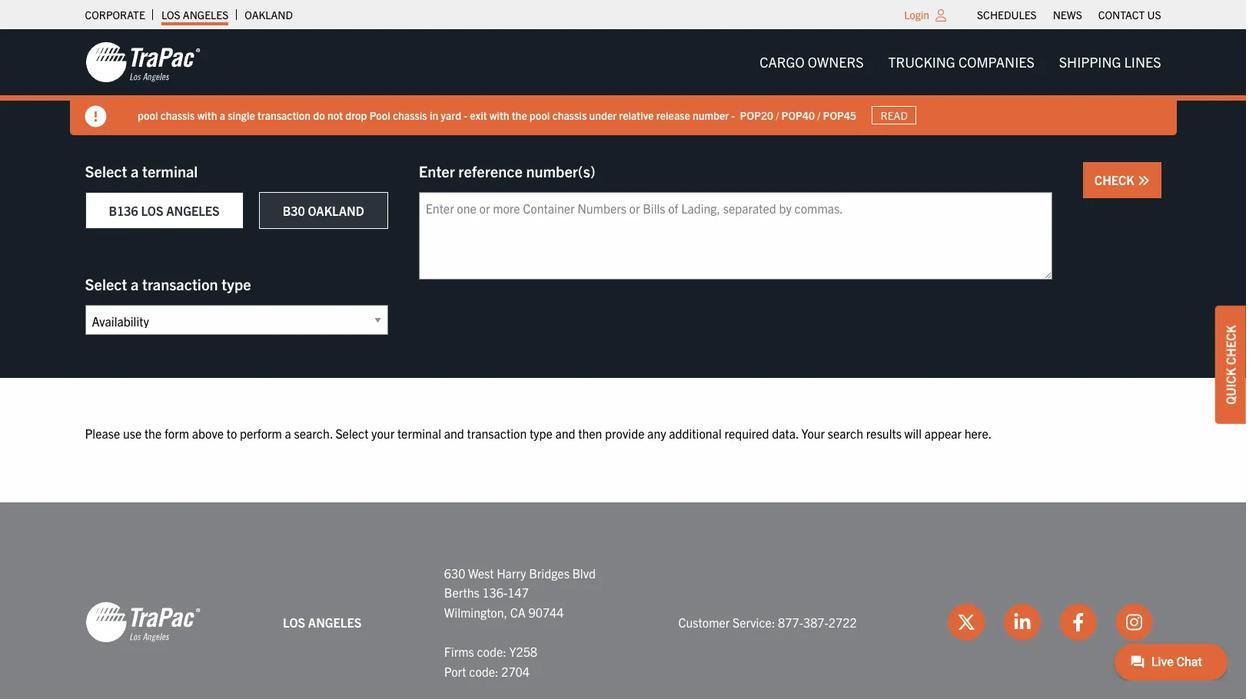 Task type: describe. For each thing, give the bounding box(es) containing it.
footer containing 630 west harry bridges blvd
[[0, 503, 1246, 700]]

provide
[[605, 426, 645, 441]]

data.
[[772, 426, 799, 441]]

any
[[647, 426, 666, 441]]

select for select a transaction type
[[85, 274, 127, 294]]

please use the form above to perform a search. select your terminal and transaction type and then provide any additional required data. your search results will appear here.
[[85, 426, 992, 441]]

additional
[[669, 426, 722, 441]]

877-
[[778, 615, 803, 630]]

berths
[[444, 585, 480, 601]]

b30 oakland
[[283, 203, 364, 218]]

contact us link
[[1099, 4, 1161, 25]]

0 vertical spatial solid image
[[85, 106, 106, 128]]

menu bar containing schedules
[[969, 4, 1169, 25]]

menu bar containing cargo owners
[[747, 47, 1174, 78]]

0 vertical spatial the
[[512, 108, 527, 122]]

login link
[[904, 8, 930, 22]]

to
[[227, 426, 237, 441]]

trucking companies
[[888, 53, 1035, 71]]

oakland link
[[245, 4, 293, 25]]

number(s)
[[526, 161, 596, 181]]

shipping
[[1059, 53, 1121, 71]]

b136
[[109, 203, 138, 218]]

a left search.
[[285, 426, 291, 441]]

blvd
[[572, 566, 596, 581]]

read
[[880, 108, 908, 122]]

b30
[[283, 203, 305, 218]]

2722
[[829, 615, 857, 630]]

will
[[905, 426, 922, 441]]

a inside banner
[[219, 108, 225, 122]]

relative
[[619, 108, 654, 122]]

2 and from the left
[[555, 426, 576, 441]]

then
[[578, 426, 602, 441]]

2 vertical spatial los
[[283, 615, 305, 630]]

corporate link
[[85, 4, 145, 25]]

contact
[[1099, 8, 1145, 22]]

pop20
[[740, 108, 773, 122]]

lines
[[1125, 53, 1161, 71]]

please
[[85, 426, 120, 441]]

1 chassis from the left
[[160, 108, 194, 122]]

under
[[589, 108, 616, 122]]

1 / from the left
[[776, 108, 779, 122]]

1 horizontal spatial check
[[1223, 325, 1239, 365]]

companies
[[959, 53, 1035, 71]]

exit
[[470, 108, 487, 122]]

1 vertical spatial type
[[530, 426, 553, 441]]

1 vertical spatial transaction
[[142, 274, 218, 294]]

here.
[[965, 426, 992, 441]]

do
[[313, 108, 325, 122]]

0 vertical spatial los angeles
[[161, 8, 229, 22]]

b136 los angeles
[[109, 203, 220, 218]]

387-
[[803, 615, 829, 630]]

schedules
[[977, 8, 1037, 22]]

136-
[[482, 585, 508, 601]]

2 / from the left
[[817, 108, 820, 122]]

147
[[508, 585, 529, 601]]

2 chassis from the left
[[392, 108, 427, 122]]

0 vertical spatial oakland
[[245, 8, 293, 22]]

2 pool from the left
[[529, 108, 550, 122]]

drop
[[345, 108, 367, 122]]

in
[[429, 108, 438, 122]]

cargo
[[760, 53, 805, 71]]

contact us
[[1099, 8, 1161, 22]]

required
[[725, 426, 769, 441]]

search
[[828, 426, 864, 441]]

read link
[[872, 106, 916, 125]]

login
[[904, 8, 930, 22]]

shipping lines
[[1059, 53, 1161, 71]]

check button
[[1083, 162, 1161, 198]]

quick check
[[1223, 325, 1239, 405]]

0 horizontal spatial terminal
[[142, 161, 198, 181]]

shipping lines link
[[1047, 47, 1174, 78]]

news link
[[1053, 4, 1082, 25]]

3 chassis from the left
[[552, 108, 587, 122]]

2 los angeles image from the top
[[85, 602, 200, 645]]

ca
[[510, 605, 526, 620]]

bridges
[[529, 566, 570, 581]]



Task type: locate. For each thing, give the bounding box(es) containing it.
630 west harry bridges blvd berths 136-147 wilmington, ca 90744
[[444, 566, 596, 620]]

firms code:  y258 port code:  2704
[[444, 644, 537, 679]]

use
[[123, 426, 142, 441]]

select for select a terminal
[[85, 161, 127, 181]]

footer
[[0, 503, 1246, 700]]

a up b136
[[131, 161, 139, 181]]

terminal
[[142, 161, 198, 181], [397, 426, 441, 441]]

1 horizontal spatial -
[[731, 108, 735, 122]]

1 vertical spatial solid image
[[1138, 175, 1150, 187]]

form
[[164, 426, 189, 441]]

1 horizontal spatial the
[[512, 108, 527, 122]]

pool
[[369, 108, 390, 122]]

1 vertical spatial oakland
[[308, 203, 364, 218]]

0 horizontal spatial los angeles
[[161, 8, 229, 22]]

banner
[[0, 29, 1246, 135]]

2 vertical spatial transaction
[[467, 426, 527, 441]]

not
[[327, 108, 343, 122]]

enter reference number(s)
[[419, 161, 596, 181]]

select left your
[[336, 426, 369, 441]]

solid image
[[85, 106, 106, 128], [1138, 175, 1150, 187]]

1 - from the left
[[463, 108, 467, 122]]

pop40
[[781, 108, 815, 122]]

0 horizontal spatial type
[[222, 274, 251, 294]]

0 horizontal spatial check
[[1095, 172, 1138, 188]]

code: up 2704
[[477, 644, 506, 660]]

0 horizontal spatial -
[[463, 108, 467, 122]]

0 vertical spatial los angeles image
[[85, 41, 200, 84]]

0 horizontal spatial chassis
[[160, 108, 194, 122]]

630
[[444, 566, 466, 581]]

your
[[371, 426, 395, 441]]

0 horizontal spatial and
[[444, 426, 464, 441]]

los
[[161, 8, 180, 22], [141, 203, 163, 218], [283, 615, 305, 630]]

pool
[[137, 108, 158, 122], [529, 108, 550, 122]]

corporate
[[85, 8, 145, 22]]

1 pool from the left
[[137, 108, 158, 122]]

menu bar
[[969, 4, 1169, 25], [747, 47, 1174, 78]]

and left 'then'
[[555, 426, 576, 441]]

1 horizontal spatial oakland
[[308, 203, 364, 218]]

results
[[866, 426, 902, 441]]

check inside button
[[1095, 172, 1138, 188]]

harry
[[497, 566, 526, 581]]

1 vertical spatial select
[[85, 274, 127, 294]]

search.
[[294, 426, 333, 441]]

oakland right los angeles link
[[245, 8, 293, 22]]

0 vertical spatial check
[[1095, 172, 1138, 188]]

0 horizontal spatial with
[[197, 108, 217, 122]]

2 horizontal spatial transaction
[[467, 426, 527, 441]]

and right your
[[444, 426, 464, 441]]

1 vertical spatial menu bar
[[747, 47, 1174, 78]]

/ left pop45
[[817, 108, 820, 122]]

0 horizontal spatial /
[[776, 108, 779, 122]]

enter
[[419, 161, 455, 181]]

quick
[[1223, 368, 1239, 405]]

wilmington,
[[444, 605, 508, 620]]

1 horizontal spatial with
[[489, 108, 509, 122]]

Enter reference number(s) text field
[[419, 192, 1053, 280]]

single
[[227, 108, 255, 122]]

pool up the select a terminal
[[137, 108, 158, 122]]

y258
[[509, 644, 537, 660]]

2 horizontal spatial chassis
[[552, 108, 587, 122]]

2 vertical spatial angeles
[[308, 615, 362, 630]]

-
[[463, 108, 467, 122], [731, 108, 735, 122]]

pop45
[[823, 108, 856, 122]]

cargo owners link
[[747, 47, 876, 78]]

number
[[692, 108, 729, 122]]

owners
[[808, 53, 864, 71]]

2 - from the left
[[731, 108, 735, 122]]

los angeles link
[[161, 4, 229, 25]]

1 horizontal spatial transaction
[[257, 108, 310, 122]]

0 vertical spatial code:
[[477, 644, 506, 660]]

light image
[[936, 9, 947, 22]]

0 horizontal spatial the
[[144, 426, 162, 441]]

/ left pop40
[[776, 108, 779, 122]]

code: right port at the bottom
[[469, 664, 499, 679]]

los angeles image inside banner
[[85, 41, 200, 84]]

trucking companies link
[[876, 47, 1047, 78]]

1 horizontal spatial solid image
[[1138, 175, 1150, 187]]

service:
[[733, 615, 775, 630]]

solid image inside check button
[[1138, 175, 1150, 187]]

port
[[444, 664, 466, 679]]

release
[[656, 108, 690, 122]]

yard
[[440, 108, 461, 122]]

1 vertical spatial code:
[[469, 664, 499, 679]]

angeles
[[183, 8, 229, 22], [166, 203, 220, 218], [308, 615, 362, 630]]

with left single
[[197, 108, 217, 122]]

oakland right b30
[[308, 203, 364, 218]]

code:
[[477, 644, 506, 660], [469, 664, 499, 679]]

type
[[222, 274, 251, 294], [530, 426, 553, 441]]

menu bar up shipping
[[969, 4, 1169, 25]]

the right "use"
[[144, 426, 162, 441]]

0 vertical spatial menu bar
[[969, 4, 1169, 25]]

us
[[1148, 8, 1161, 22]]

with right 'exit'
[[489, 108, 509, 122]]

1 los angeles image from the top
[[85, 41, 200, 84]]

perform
[[240, 426, 282, 441]]

0 vertical spatial los
[[161, 8, 180, 22]]

1 vertical spatial the
[[144, 426, 162, 441]]

schedules link
[[977, 4, 1037, 25]]

0 horizontal spatial transaction
[[142, 274, 218, 294]]

and
[[444, 426, 464, 441], [555, 426, 576, 441]]

1 with from the left
[[197, 108, 217, 122]]

1 horizontal spatial /
[[817, 108, 820, 122]]

above
[[192, 426, 224, 441]]

west
[[468, 566, 494, 581]]

check
[[1095, 172, 1138, 188], [1223, 325, 1239, 365]]

menu bar down light icon
[[747, 47, 1174, 78]]

select down b136
[[85, 274, 127, 294]]

customer
[[679, 615, 730, 630]]

a down b136
[[131, 274, 139, 294]]

2704
[[501, 664, 530, 679]]

0 horizontal spatial solid image
[[85, 106, 106, 128]]

1 horizontal spatial pool
[[529, 108, 550, 122]]

your
[[802, 426, 825, 441]]

1 and from the left
[[444, 426, 464, 441]]

1 horizontal spatial and
[[555, 426, 576, 441]]

firms
[[444, 644, 474, 660]]

0 horizontal spatial oakland
[[245, 8, 293, 22]]

- left 'exit'
[[463, 108, 467, 122]]

news
[[1053, 8, 1082, 22]]

los angeles image
[[85, 41, 200, 84], [85, 602, 200, 645]]

chassis left under
[[552, 108, 587, 122]]

a left single
[[219, 108, 225, 122]]

reference
[[459, 161, 523, 181]]

the right 'exit'
[[512, 108, 527, 122]]

customer service: 877-387-2722
[[679, 615, 857, 630]]

0 horizontal spatial pool
[[137, 108, 158, 122]]

select up b136
[[85, 161, 127, 181]]

1 vertical spatial los
[[141, 203, 163, 218]]

select a terminal
[[85, 161, 198, 181]]

0 vertical spatial terminal
[[142, 161, 198, 181]]

select a transaction type
[[85, 274, 251, 294]]

terminal right your
[[397, 426, 441, 441]]

terminal up b136 los angeles
[[142, 161, 198, 181]]

appear
[[925, 426, 962, 441]]

cargo owners
[[760, 53, 864, 71]]

2 vertical spatial select
[[336, 426, 369, 441]]

1 vertical spatial los angeles
[[283, 615, 362, 630]]

90744
[[529, 605, 564, 620]]

quick check link
[[1216, 306, 1246, 424]]

1 vertical spatial angeles
[[166, 203, 220, 218]]

0 vertical spatial select
[[85, 161, 127, 181]]

a
[[219, 108, 225, 122], [131, 161, 139, 181], [131, 274, 139, 294], [285, 426, 291, 441]]

banner containing cargo owners
[[0, 29, 1246, 135]]

chassis left in
[[392, 108, 427, 122]]

1 horizontal spatial terminal
[[397, 426, 441, 441]]

/
[[776, 108, 779, 122], [817, 108, 820, 122]]

pool up the number(s)
[[529, 108, 550, 122]]

trucking
[[888, 53, 956, 71]]

1 vertical spatial check
[[1223, 325, 1239, 365]]

the
[[512, 108, 527, 122], [144, 426, 162, 441]]

los angeles
[[161, 8, 229, 22], [283, 615, 362, 630]]

- right the number in the top right of the page
[[731, 108, 735, 122]]

2 with from the left
[[489, 108, 509, 122]]

pool chassis with a single transaction  do not drop pool chassis in yard -  exit with the pool chassis under relative release number -  pop20 / pop40 / pop45
[[137, 108, 856, 122]]

1 horizontal spatial los angeles
[[283, 615, 362, 630]]

0 vertical spatial type
[[222, 274, 251, 294]]

1 vertical spatial los angeles image
[[85, 602, 200, 645]]

1 horizontal spatial type
[[530, 426, 553, 441]]

1 horizontal spatial chassis
[[392, 108, 427, 122]]

chassis left single
[[160, 108, 194, 122]]

0 vertical spatial angeles
[[183, 8, 229, 22]]

0 vertical spatial transaction
[[257, 108, 310, 122]]

1 vertical spatial terminal
[[397, 426, 441, 441]]



Task type: vqa. For each thing, say whether or not it's contained in the screenshot.
n/a
no



